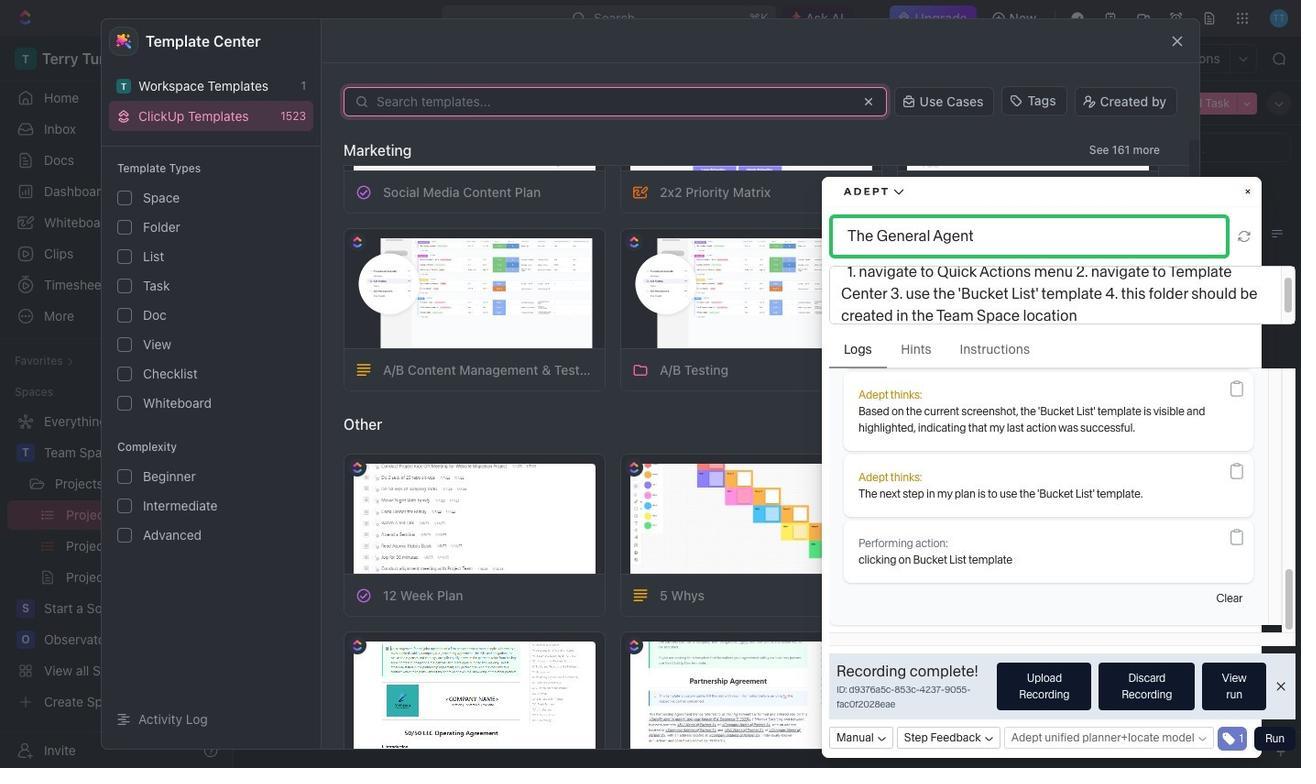 Task type: describe. For each thing, give the bounding box(es) containing it.
0 horizontal spatial list template image
[[356, 362, 372, 378]]

drumstick bite image
[[1144, 745, 1155, 756]]

1 task template element from the top
[[356, 184, 372, 200]]

whiteboard template element
[[633, 184, 649, 200]]

sidebar navigation
[[0, 37, 234, 768]]

team space, , element
[[17, 444, 35, 462]]

terry turtle's workspace, , element
[[116, 78, 131, 93]]

Search templates... text field
[[377, 94, 851, 109]]

2 task template element from the top
[[356, 587, 372, 604]]

task template image
[[356, 587, 372, 604]]

1 list template image from the top
[[910, 184, 926, 200]]

tree inside the sidebar navigation
[[7, 407, 215, 717]]

Search tasks... text field
[[1108, 134, 1291, 161]]

2 list template image from the top
[[910, 362, 926, 378]]



Task type: locate. For each thing, give the bounding box(es) containing it.
None checkbox
[[117, 279, 132, 293], [117, 308, 132, 323], [117, 337, 132, 352], [117, 367, 132, 381], [117, 396, 132, 411], [117, 470, 132, 484], [117, 279, 132, 293], [117, 308, 132, 323], [117, 337, 132, 352], [117, 367, 132, 381], [117, 396, 132, 411], [117, 470, 132, 484]]

1 vertical spatial list template image
[[633, 587, 649, 604]]

folder template element
[[633, 362, 649, 378]]

task template element
[[356, 184, 372, 200], [356, 587, 372, 604]]

0 vertical spatial task template element
[[356, 184, 372, 200]]

0 vertical spatial list template image
[[356, 362, 372, 378]]

1 horizontal spatial list template image
[[633, 587, 649, 604]]

whiteboard template image
[[633, 184, 649, 200]]

0 vertical spatial list template image
[[910, 184, 926, 200]]

1 vertical spatial task template element
[[356, 587, 372, 604]]

tree
[[7, 407, 215, 717]]

list template image
[[910, 184, 926, 200], [910, 362, 926, 378]]

folder template image
[[633, 362, 649, 378]]

list template element
[[910, 184, 926, 200], [356, 362, 372, 378], [910, 362, 926, 378], [633, 587, 649, 604]]

1 vertical spatial list template image
[[910, 362, 926, 378]]

None checkbox
[[117, 191, 132, 205], [117, 220, 132, 235], [117, 249, 132, 264], [117, 499, 132, 514], [117, 528, 132, 543], [117, 191, 132, 205], [117, 220, 132, 235], [117, 249, 132, 264], [117, 499, 132, 514], [117, 528, 132, 543]]

list template image
[[356, 362, 372, 378], [633, 587, 649, 604]]

task template image
[[356, 184, 372, 200]]



Task type: vqa. For each thing, say whether or not it's contained in the screenshot.
first Task template "element" from the top
yes



